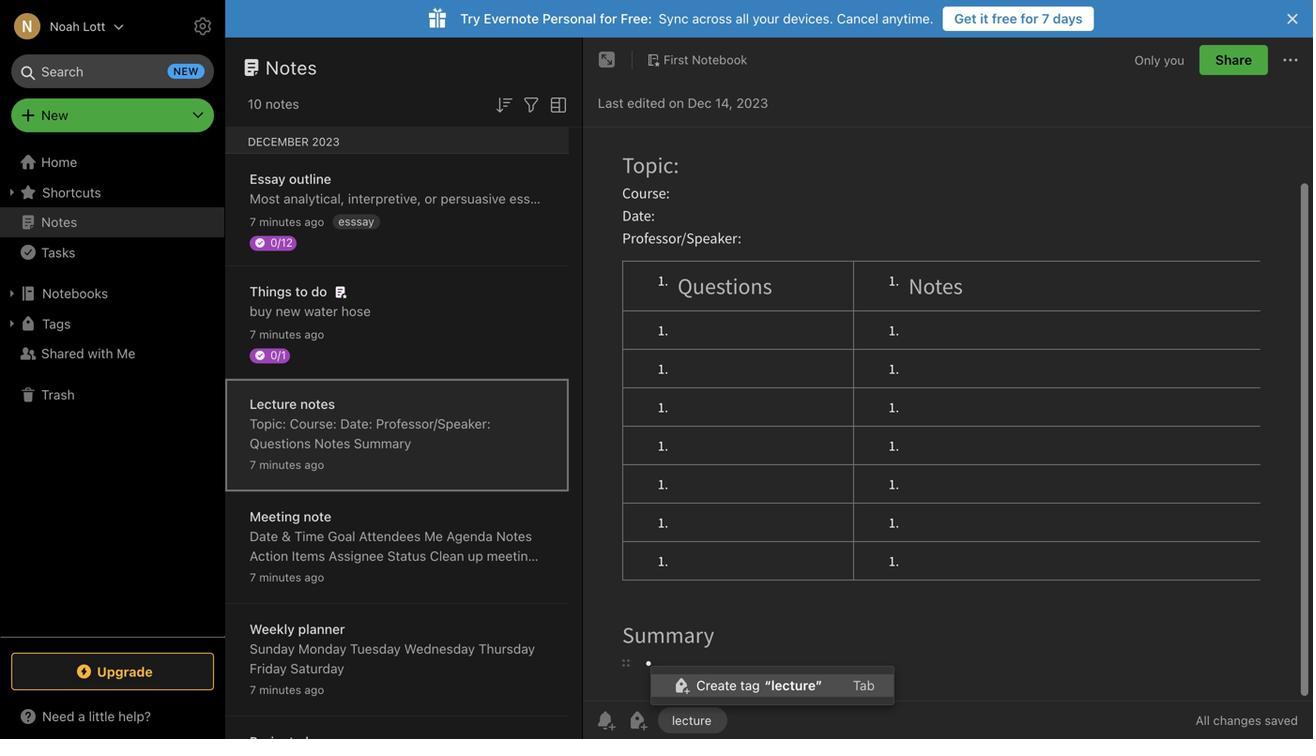 Task type: vqa. For each thing, say whether or not it's contained in the screenshot.
2023
yes



Task type: describe. For each thing, give the bounding box(es) containing it.
trash
[[41, 387, 75, 403]]

note window element
[[583, 38, 1313, 740]]

get it free for 7 days
[[954, 11, 1083, 26]]

should
[[874, 191, 915, 207]]

noah lott
[[50, 19, 105, 33]]

first notebook
[[664, 53, 748, 67]]

dec
[[688, 95, 712, 111]]

7 down buy
[[250, 328, 256, 341]]

10
[[248, 96, 262, 112]]

notes inside the meeting note date & time goal attendees me agenda notes action items assignee status clean up meeting notes send out meeting notes and action items
[[496, 529, 532, 545]]

new button
[[11, 99, 214, 132]]

tend
[[554, 191, 582, 207]]

expand note image
[[596, 49, 619, 71]]

View options field
[[543, 92, 570, 116]]

shortcuts button
[[0, 177, 224, 207]]

for for 7
[[1021, 11, 1039, 26]]

professor/speaker:
[[376, 416, 491, 432]]

3 7 minutes ago from the top
[[250, 459, 324, 472]]

action
[[461, 568, 499, 584]]

4 ago from the top
[[305, 571, 324, 584]]

planner
[[298, 622, 345, 637]]

1 vertical spatial new
[[276, 304, 301, 319]]

ago inside the weekly planner sunday monday tuesday wednesday thursday friday saturday 7 minutes ago
[[305, 684, 324, 697]]

2 horizontal spatial for
[[1143, 191, 1160, 207]]

1 horizontal spatial meeting
[[487, 549, 536, 564]]

summary
[[354, 436, 411, 452]]

last edited on dec 14, 2023
[[598, 95, 768, 111]]

little
[[89, 709, 115, 725]]

notebooks
[[42, 286, 108, 301]]

status
[[387, 549, 426, 564]]

wednesday
[[404, 642, 475, 657]]

1 ago from the top
[[305, 215, 324, 229]]

notes down action
[[250, 568, 284, 584]]

do
[[311, 284, 327, 299]]

attendees
[[359, 529, 421, 545]]

weekly planner sunday monday tuesday wednesday thursday friday saturday 7 minutes ago
[[250, 622, 535, 697]]

home link
[[0, 147, 225, 177]]

most
[[250, 191, 280, 207]]

try evernote personal for free: sync across all your devices. cancel anytime.
[[460, 11, 934, 26]]

a
[[78, 709, 85, 725]]

Sort options field
[[493, 92, 515, 116]]

most
[[1163, 191, 1193, 207]]

note
[[304, 509, 331, 525]]

structure
[[816, 191, 871, 207]]

create tag
[[697, 678, 760, 694]]

notes up 10 notes
[[266, 56, 317, 78]]

assignee
[[329, 549, 384, 564]]

Add filters field
[[520, 92, 543, 116]]

friday
[[250, 661, 287, 677]]

essays
[[510, 191, 551, 207]]

shortcuts
[[42, 185, 101, 200]]

&
[[282, 529, 291, 545]]

last
[[598, 95, 624, 111]]

anytime.
[[882, 11, 934, 26]]

0/12
[[270, 236, 293, 249]]

tasks button
[[0, 238, 224, 268]]

thursday
[[479, 642, 535, 657]]

free
[[992, 11, 1017, 26]]

More actions field
[[1280, 45, 1302, 75]]

0/1
[[270, 349, 286, 362]]

effective
[[1035, 191, 1088, 207]]

monday
[[298, 642, 347, 657]]

get it free for 7 days button
[[943, 7, 1094, 31]]

0 horizontal spatial me
[[117, 346, 135, 361]]

0 horizontal spatial you
[[948, 191, 970, 207]]

it
[[980, 11, 989, 26]]

topic: course: date: professor/speaker: questions notes summary
[[250, 416, 491, 452]]

shared
[[41, 346, 84, 361]]

date:
[[340, 416, 373, 432]]

this
[[786, 191, 812, 207]]

only you
[[1135, 53, 1185, 67]]

WHAT'S NEW field
[[0, 702, 225, 732]]

evernote
[[484, 11, 539, 26]]

the
[[640, 191, 660, 207]]

2 ago from the top
[[305, 328, 324, 341]]

1 7 minutes ago from the top
[[250, 215, 324, 229]]

water
[[304, 304, 338, 319]]

notes up course:
[[300, 397, 335, 412]]

new search field
[[24, 54, 205, 88]]

your
[[753, 11, 780, 26]]

topic:
[[250, 416, 286, 432]]

tags
[[42, 316, 71, 332]]

2 7 minutes ago from the top
[[250, 328, 324, 341]]

clean
[[430, 549, 464, 564]]

things to do
[[250, 284, 327, 299]]

most analytical, interpretive, or persuasive essays tend to follow the same basic pattern. this structure should help you formulate effective outlines for most ...
[[250, 191, 1208, 207]]

cancel
[[837, 11, 879, 26]]

7 inside button
[[1042, 11, 1050, 26]]

time
[[294, 529, 324, 545]]

1 minutes from the top
[[259, 215, 301, 229]]

settings image
[[192, 15, 214, 38]]

action
[[250, 549, 288, 564]]

notes up tasks
[[41, 215, 77, 230]]

free:
[[621, 11, 652, 26]]

4 minutes from the top
[[259, 571, 301, 584]]

lecture notes
[[250, 397, 335, 412]]

interpretive,
[[348, 191, 421, 207]]

new
[[41, 107, 68, 123]]

with
[[88, 346, 113, 361]]

weekly
[[250, 622, 295, 637]]

need a little help?
[[42, 709, 151, 725]]

buy new water hose
[[250, 304, 371, 319]]



Task type: locate. For each thing, give the bounding box(es) containing it.
0 vertical spatial me
[[117, 346, 135, 361]]

minutes
[[259, 215, 301, 229], [259, 328, 301, 341], [259, 459, 301, 472], [259, 571, 301, 584], [259, 684, 301, 697]]

out
[[322, 568, 341, 584]]

5 ago from the top
[[305, 684, 324, 697]]

for left the free:
[[600, 11, 617, 26]]

0 horizontal spatial new
[[173, 65, 199, 77]]

meeting down assignee
[[345, 568, 394, 584]]

tree
[[0, 147, 225, 637]]

first notebook button
[[640, 47, 754, 73]]

1 vertical spatial me
[[424, 529, 443, 545]]

1 vertical spatial 2023
[[312, 135, 340, 148]]

minutes up 0/1 at the top
[[259, 328, 301, 341]]

sunday
[[250, 642, 295, 657]]

saturday
[[290, 661, 344, 677]]

upgrade
[[97, 664, 153, 680]]

1 vertical spatial meeting
[[345, 568, 394, 584]]

me inside the meeting note date & time goal attendees me agenda notes action items assignee status clean up meeting notes send out meeting notes and action items
[[424, 529, 443, 545]]

more actions image
[[1280, 49, 1302, 71]]

ago down buy new water hose
[[305, 328, 324, 341]]

14,
[[715, 95, 733, 111]]

home
[[41, 154, 77, 170]]

ago
[[305, 215, 324, 229], [305, 328, 324, 341], [305, 459, 324, 472], [305, 571, 324, 584], [305, 684, 324, 697]]

lecture
[[771, 678, 816, 694]]

minutes down friday
[[259, 684, 301, 697]]

buy
[[250, 304, 272, 319]]

personal
[[543, 11, 596, 26]]

tasks
[[41, 245, 75, 260]]

for for free:
[[600, 11, 617, 26]]

notes
[[265, 96, 299, 112], [300, 397, 335, 412], [250, 568, 284, 584], [398, 568, 432, 584]]

you right help
[[948, 191, 970, 207]]

items
[[292, 549, 325, 564]]

meeting up items
[[487, 549, 536, 564]]

me up clean
[[424, 529, 443, 545]]

0 vertical spatial meeting
[[487, 549, 536, 564]]

0 vertical spatial 2023
[[736, 95, 768, 111]]

minutes inside the weekly planner sunday monday tuesday wednesday thursday friday saturday 7 minutes ago
[[259, 684, 301, 697]]

trash link
[[0, 380, 224, 410]]

3 minutes from the top
[[259, 459, 301, 472]]

shared with me link
[[0, 339, 224, 369]]

notes right 10
[[265, 96, 299, 112]]

hose
[[341, 304, 371, 319]]

5 minutes from the top
[[259, 684, 301, 697]]

to
[[585, 191, 597, 207], [295, 284, 308, 299]]

1 vertical spatial you
[[948, 191, 970, 207]]

all changes saved
[[1196, 714, 1298, 728]]

date
[[250, 529, 278, 545]]

meeting
[[487, 549, 536, 564], [345, 568, 394, 584]]

for inside button
[[1021, 11, 1039, 26]]

lott
[[83, 19, 105, 33]]

share button
[[1200, 45, 1268, 75]]

1 horizontal spatial you
[[1164, 53, 1185, 67]]

7 down most
[[250, 215, 256, 229]]

3 ago from the top
[[305, 459, 324, 472]]

new inside new search field
[[173, 65, 199, 77]]

december 2023
[[248, 135, 340, 148]]

2023 right 14,
[[736, 95, 768, 111]]

you right only
[[1164, 53, 1185, 67]]

new down the settings image
[[173, 65, 199, 77]]

help?
[[118, 709, 151, 725]]

7 minutes ago down questions
[[250, 459, 324, 472]]

essay
[[250, 171, 286, 187]]

notebook
[[692, 53, 748, 67]]

things
[[250, 284, 292, 299]]

minutes down action
[[259, 571, 301, 584]]

send
[[287, 568, 318, 584]]

analytical,
[[284, 191, 344, 207]]

7 minutes ago down action
[[250, 571, 324, 584]]

ago down questions
[[305, 459, 324, 472]]

for right free
[[1021, 11, 1039, 26]]

tuesday
[[350, 642, 401, 657]]

tab
[[853, 678, 875, 694]]

0 vertical spatial to
[[585, 191, 597, 207]]

0 horizontal spatial to
[[295, 284, 308, 299]]

december
[[248, 135, 309, 148]]

7 inside the weekly planner sunday monday tuesday wednesday thursday friday saturday 7 minutes ago
[[250, 684, 256, 697]]

tree containing home
[[0, 147, 225, 637]]

create
[[697, 678, 737, 694]]

tags button
[[0, 309, 224, 339]]

0 horizontal spatial meeting
[[345, 568, 394, 584]]

or
[[425, 191, 437, 207]]

notes down course:
[[314, 436, 350, 452]]

notes down status
[[398, 568, 432, 584]]

get
[[954, 11, 977, 26]]

persuasive
[[441, 191, 506, 207]]

tag
[[740, 678, 760, 694]]

you
[[1164, 53, 1185, 67], [948, 191, 970, 207]]

2023
[[736, 95, 768, 111], [312, 135, 340, 148]]

up
[[468, 549, 483, 564]]

Account field
[[0, 8, 124, 45]]

add a reminder image
[[594, 710, 617, 732]]

1 horizontal spatial new
[[276, 304, 301, 319]]

minutes down questions
[[259, 459, 301, 472]]

all
[[736, 11, 749, 26]]

to right tend
[[585, 191, 597, 207]]

click to collapse image
[[218, 705, 232, 728]]

upgrade button
[[11, 653, 214, 691]]

agenda
[[447, 529, 493, 545]]

ago down saturday
[[305, 684, 324, 697]]

1 horizontal spatial 2023
[[736, 95, 768, 111]]

ago down analytical,
[[305, 215, 324, 229]]

same
[[663, 191, 696, 207]]

notes inside topic: course: date: professor/speaker: questions notes summary
[[314, 436, 350, 452]]

on
[[669, 95, 684, 111]]

and
[[435, 568, 458, 584]]

sync
[[659, 11, 689, 26]]

4 7 minutes ago from the top
[[250, 571, 324, 584]]

7 down questions
[[250, 459, 256, 472]]

1 horizontal spatial for
[[1021, 11, 1039, 26]]

for
[[600, 11, 617, 26], [1021, 11, 1039, 26], [1143, 191, 1160, 207]]

notes up items
[[496, 529, 532, 545]]

Note Editor text field
[[583, 128, 1313, 701]]

days
[[1053, 11, 1083, 26]]

1 horizontal spatial to
[[585, 191, 597, 207]]

outline
[[289, 171, 331, 187]]

all
[[1196, 714, 1210, 728]]

expand tags image
[[5, 316, 20, 331]]

esssay
[[338, 215, 374, 228]]

me right with
[[117, 346, 135, 361]]

Search text field
[[24, 54, 201, 88]]

7 down action
[[250, 571, 256, 584]]

1 horizontal spatial me
[[424, 529, 443, 545]]

2023 up outline
[[312, 135, 340, 148]]

pattern.
[[735, 191, 783, 207]]

...
[[1197, 191, 1208, 207]]

for left "most"
[[1143, 191, 1160, 207]]

expand notebooks image
[[5, 286, 20, 301]]

minutes up 0/12
[[259, 215, 301, 229]]

shared with me
[[41, 346, 135, 361]]

7 minutes ago up 0/1 at the top
[[250, 328, 324, 341]]

need
[[42, 709, 75, 725]]

2 minutes from the top
[[259, 328, 301, 341]]

add tag image
[[626, 710, 649, 732]]

0 vertical spatial you
[[1164, 53, 1185, 67]]

goal
[[328, 529, 355, 545]]

0 horizontal spatial for
[[600, 11, 617, 26]]

notebooks link
[[0, 279, 224, 309]]

0 vertical spatial new
[[173, 65, 199, 77]]

to left do
[[295, 284, 308, 299]]

outlines
[[1091, 191, 1139, 207]]

questions
[[250, 436, 311, 452]]

essay outline
[[250, 171, 331, 187]]

1 vertical spatial to
[[295, 284, 308, 299]]

share
[[1216, 52, 1252, 68]]

add filters image
[[520, 94, 543, 116]]

noah
[[50, 19, 80, 33]]

new down things to do
[[276, 304, 301, 319]]

0 horizontal spatial 2023
[[312, 135, 340, 148]]

ago down items
[[305, 571, 324, 584]]

7 down friday
[[250, 684, 256, 697]]

items
[[502, 568, 535, 584]]

7 minutes ago up 0/12
[[250, 215, 324, 229]]

7 left days
[[1042, 11, 1050, 26]]

notes link
[[0, 207, 224, 238]]

you inside 'note window' element
[[1164, 53, 1185, 67]]

devices.
[[783, 11, 833, 26]]

2023 inside 'note window' element
[[736, 95, 768, 111]]

help
[[918, 191, 945, 207]]

try
[[460, 11, 480, 26]]

meeting note date & time goal attendees me agenda notes action items assignee status clean up meeting notes send out meeting notes and action items
[[250, 509, 536, 584]]



